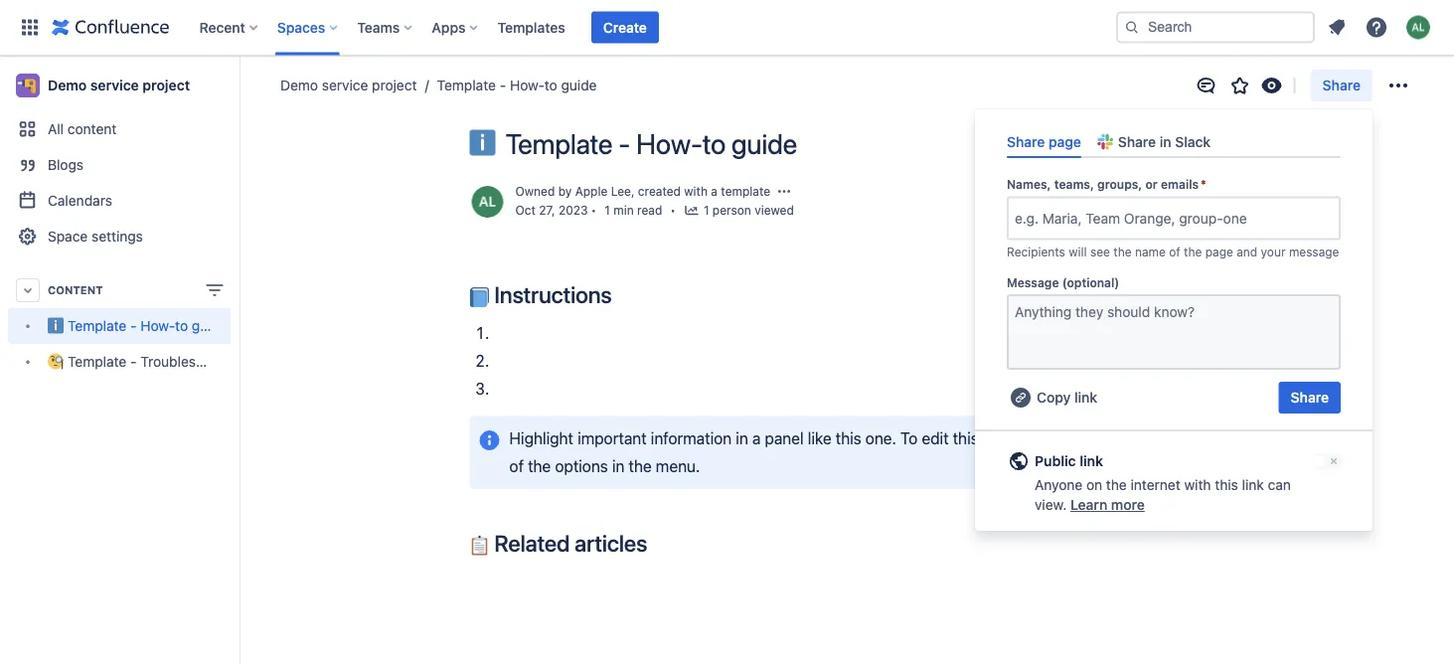 Task type: vqa. For each thing, say whether or not it's contained in the screenshot.
Add related to Add view
no



Task type: locate. For each thing, give the bounding box(es) containing it.
1 inside button
[[704, 203, 709, 217]]

guide up template on the top
[[732, 127, 797, 160]]

2 vertical spatial template - how-to guide
[[68, 318, 228, 334]]

emails
[[1161, 178, 1199, 192]]

a
[[711, 184, 718, 198], [752, 429, 761, 448]]

with a template button
[[684, 182, 771, 200]]

0 horizontal spatial demo service project
[[48, 77, 190, 93]]

1 horizontal spatial demo service project
[[280, 77, 417, 93]]

content button
[[8, 272, 231, 308]]

1 horizontal spatial to
[[545, 77, 557, 93]]

view.
[[1035, 497, 1067, 513]]

1 vertical spatial how-
[[636, 127, 703, 160]]

2 project from the left
[[372, 77, 417, 93]]

your profile and preferences image
[[1407, 15, 1431, 39]]

how-
[[510, 77, 545, 93], [636, 127, 703, 160], [140, 318, 175, 334]]

related
[[494, 530, 570, 556]]

1 horizontal spatial in
[[736, 429, 748, 448]]

1 horizontal spatial page
[[1206, 245, 1234, 259]]

2 demo service project from the left
[[280, 77, 417, 93]]

1 vertical spatial copy image
[[645, 531, 669, 554]]

template - how-to guide link inside "tree"
[[8, 308, 231, 344]]

project down teams popup button
[[372, 77, 417, 93]]

1 horizontal spatial of
[[1169, 245, 1181, 259]]

0 horizontal spatial guide
[[192, 318, 228, 334]]

share
[[1323, 77, 1361, 93], [1007, 133, 1045, 150], [1118, 133, 1156, 150], [1291, 389, 1329, 406]]

copy image for instructions
[[610, 283, 634, 306]]

the inside anyone on the internet with this link can view.
[[1106, 477, 1127, 493]]

apps button
[[426, 11, 486, 43]]

- left troubleshooting
[[130, 353, 137, 370]]

this right like
[[836, 429, 862, 448]]

recent button
[[193, 11, 265, 43]]

this right edit
[[953, 429, 979, 448]]

content
[[48, 284, 103, 297]]

team
[[1086, 210, 1121, 226]]

copy image down menu.
[[645, 531, 669, 554]]

share page
[[1007, 133, 1082, 150]]

global element
[[12, 0, 1112, 55]]

1 vertical spatial link
[[1080, 453, 1104, 469]]

share in slack
[[1118, 133, 1211, 150]]

message
[[1289, 245, 1340, 259]]

0 vertical spatial with
[[684, 184, 708, 198]]

demo service project up 'all content' link
[[48, 77, 190, 93]]

demo service project link
[[8, 66, 231, 105], [280, 76, 417, 95]]

this
[[836, 429, 862, 448], [953, 429, 979, 448], [1215, 477, 1239, 493]]

0 vertical spatial guide
[[561, 77, 597, 93]]

0 vertical spatial or
[[1146, 178, 1158, 192]]

recent
[[199, 19, 245, 35]]

one up the and
[[1223, 210, 1247, 226]]

demo inside space element
[[48, 77, 87, 93]]

1 horizontal spatial 1
[[704, 203, 709, 217]]

or up public link
[[1078, 429, 1093, 448]]

oct 27, 2023
[[515, 203, 588, 217]]

2 demo from the left
[[280, 77, 318, 93]]

service
[[90, 77, 139, 93], [322, 77, 368, 93]]

share up groups,
[[1118, 133, 1156, 150]]

1 horizontal spatial or
[[1146, 178, 1158, 192]]

project up 'all content' link
[[143, 77, 190, 93]]

in inside tab list
[[1160, 133, 1172, 150]]

how- up template - troubleshooting article link
[[140, 318, 175, 334]]

maria,
[[1043, 210, 1082, 226]]

1 person viewed button
[[684, 201, 794, 221]]

0 vertical spatial in
[[1160, 133, 1172, 150]]

0 vertical spatial how-
[[510, 77, 545, 93]]

demo service project inside space element
[[48, 77, 190, 93]]

1 horizontal spatial copy image
[[645, 531, 669, 554]]

content
[[67, 121, 117, 137]]

1 horizontal spatial a
[[752, 429, 761, 448]]

can
[[1268, 477, 1291, 493]]

slack
[[1175, 133, 1211, 150]]

Search field
[[1116, 11, 1315, 43]]

message
[[1007, 276, 1059, 289]]

tree containing template - how-to guide
[[8, 308, 288, 380]]

apple
[[575, 184, 608, 198]]

1 vertical spatial with
[[1185, 477, 1211, 493]]

demo service project
[[48, 77, 190, 93], [280, 77, 417, 93]]

a left the panel
[[752, 429, 761, 448]]

template - how-to guide inside space element
[[68, 318, 228, 334]]

template - how-to guide
[[437, 77, 597, 93], [506, 127, 797, 160], [68, 318, 228, 334]]

a inside highlight important information in a panel like this one. to edit this panel's color or style, select one of the options in the menu.
[[752, 429, 761, 448]]

service up 'all content' link
[[90, 77, 139, 93]]

tab list
[[999, 125, 1349, 158]]

2 horizontal spatial to
[[703, 127, 726, 160]]

0 horizontal spatial template - how-to guide link
[[8, 308, 231, 344]]

link left can
[[1242, 477, 1264, 493]]

recipients
[[1007, 245, 1066, 259]]

2 1 from the left
[[704, 203, 709, 217]]

star image
[[1228, 74, 1252, 97]]

create link
[[591, 11, 659, 43]]

share up can
[[1291, 389, 1329, 406]]

one right 'select' on the right of page
[[1186, 429, 1213, 448]]

0 horizontal spatial demo
[[48, 77, 87, 93]]

with right internet
[[1185, 477, 1211, 493]]

link inside 'dropdown button'
[[1075, 389, 1098, 406]]

1 vertical spatial template - how-to guide
[[506, 127, 797, 160]]

1 vertical spatial page
[[1206, 245, 1234, 259]]

min
[[614, 203, 634, 217]]

0 horizontal spatial with
[[684, 184, 708, 198]]

appswitcher icon image
[[18, 15, 42, 39]]

template - how-to guide down templates link
[[437, 77, 597, 93]]

template - troubleshooting article
[[68, 353, 288, 370]]

confluence image
[[52, 15, 170, 39], [52, 15, 170, 39]]

templates link
[[492, 11, 571, 43]]

-
[[500, 77, 506, 93], [618, 127, 630, 160], [130, 318, 137, 334], [130, 353, 137, 370]]

2 vertical spatial link
[[1242, 477, 1264, 493]]

1 vertical spatial or
[[1078, 429, 1093, 448]]

0 horizontal spatial a
[[711, 184, 718, 198]]

share inside button
[[1291, 389, 1329, 406]]

2 horizontal spatial in
[[1160, 133, 1172, 150]]

teams,
[[1055, 178, 1094, 192]]

in left the panel
[[736, 429, 748, 448]]

link right copy
[[1075, 389, 1098, 406]]

1 project from the left
[[143, 77, 190, 93]]

highlight
[[510, 429, 574, 448]]

1 left the person
[[704, 203, 709, 217]]

to
[[545, 77, 557, 93], [703, 127, 726, 160], [175, 318, 188, 334]]

project inside space element
[[143, 77, 190, 93]]

apple lee image
[[472, 186, 504, 218]]

2 horizontal spatial this
[[1215, 477, 1239, 493]]

orange,
[[1124, 210, 1176, 226]]

demo service project link up 'all content' link
[[8, 66, 231, 105]]

0 horizontal spatial service
[[90, 77, 139, 93]]

:information_source: image
[[470, 130, 496, 156]]

0 vertical spatial page
[[1049, 133, 1082, 150]]

the up learn more
[[1106, 477, 1127, 493]]

one
[[1223, 210, 1247, 226], [1186, 429, 1213, 448]]

how- down templates link
[[510, 77, 545, 93]]

0 horizontal spatial to
[[175, 318, 188, 334]]

0 horizontal spatial in
[[612, 456, 625, 475]]

demo
[[48, 77, 87, 93], [280, 77, 318, 93]]

this left can
[[1215, 477, 1239, 493]]

demo down spaces
[[280, 77, 318, 93]]

page left the and
[[1206, 245, 1234, 259]]

help icon image
[[1365, 15, 1389, 39]]

more actions image
[[1387, 74, 1411, 97]]

or left the emails
[[1146, 178, 1158, 192]]

- down templates link
[[500, 77, 506, 93]]

0 vertical spatial one
[[1223, 210, 1247, 226]]

Message (optional) text field
[[1007, 294, 1341, 370]]

2 vertical spatial to
[[175, 318, 188, 334]]

banner containing recent
[[0, 0, 1454, 56]]

e.g.
[[1015, 210, 1039, 226]]

2 service from the left
[[322, 77, 368, 93]]

0 horizontal spatial copy image
[[610, 283, 634, 306]]

1 demo service project from the left
[[48, 77, 190, 93]]

0 horizontal spatial one
[[1186, 429, 1213, 448]]

blogs link
[[8, 147, 231, 183]]

with right created on the left top
[[684, 184, 708, 198]]

share button
[[1311, 70, 1373, 101]]

instructions
[[490, 282, 612, 308]]

viewed
[[755, 203, 794, 217]]

anyone
[[1035, 477, 1083, 493]]

1 vertical spatial template - how-to guide link
[[8, 308, 231, 344]]

template - how-to guide up created on the left top
[[506, 127, 797, 160]]

information
[[651, 429, 732, 448]]

:blue_book: image
[[470, 288, 490, 307], [470, 288, 490, 307]]

created
[[638, 184, 681, 198]]

how- up created on the left top
[[636, 127, 703, 160]]

copy
[[1037, 389, 1071, 406]]

copy link button
[[1007, 382, 1100, 414]]

1 horizontal spatial with
[[1185, 477, 1211, 493]]

share left more actions icon
[[1323, 77, 1361, 93]]

in down important
[[612, 456, 625, 475]]

service down teams
[[322, 77, 368, 93]]

1 horizontal spatial this
[[953, 429, 979, 448]]

:clipboard: image
[[470, 536, 490, 555], [470, 536, 490, 555]]

in left slack at the top
[[1160, 133, 1172, 150]]

0 horizontal spatial 1
[[605, 203, 610, 217]]

1 horizontal spatial demo
[[280, 77, 318, 93]]

project
[[143, 77, 190, 93], [372, 77, 417, 93]]

of right "name"
[[1169, 245, 1181, 259]]

in
[[1160, 133, 1172, 150], [736, 429, 748, 448], [612, 456, 625, 475]]

2 vertical spatial guide
[[192, 318, 228, 334]]

1 1 from the left
[[605, 203, 610, 217]]

guide
[[561, 77, 597, 93], [732, 127, 797, 160], [192, 318, 228, 334]]

2 horizontal spatial guide
[[732, 127, 797, 160]]

guide down global element
[[561, 77, 597, 93]]

0 horizontal spatial of
[[510, 456, 524, 475]]

will
[[1069, 245, 1087, 259]]

1 vertical spatial one
[[1186, 429, 1213, 448]]

a up the person
[[711, 184, 718, 198]]

1 horizontal spatial project
[[372, 77, 417, 93]]

1 demo from the left
[[48, 77, 87, 93]]

owned by apple lee , created with a template
[[515, 184, 771, 198]]

1 service from the left
[[90, 77, 139, 93]]

guide down change view image
[[192, 318, 228, 334]]

1 vertical spatial in
[[736, 429, 748, 448]]

link up on
[[1080, 453, 1104, 469]]

color
[[1038, 429, 1074, 448]]

template - how-to guide link up :information_source: image
[[417, 76, 597, 95]]

see
[[1091, 245, 1110, 259]]

learn more
[[1071, 497, 1145, 513]]

select
[[1139, 429, 1182, 448]]

0 horizontal spatial how-
[[140, 318, 175, 334]]

0 horizontal spatial project
[[143, 77, 190, 93]]

0 vertical spatial template - how-to guide link
[[417, 76, 597, 95]]

to up with a template button at the top of page
[[703, 127, 726, 160]]

to up template - troubleshooting article
[[175, 318, 188, 334]]

template - how-to guide up template - troubleshooting article link
[[68, 318, 228, 334]]

calendars
[[48, 192, 112, 209]]

recipients will see the name of the page and your message
[[1007, 245, 1340, 259]]

0 vertical spatial copy image
[[610, 283, 634, 306]]

page up teams, on the right of the page
[[1049, 133, 1082, 150]]

1 horizontal spatial service
[[322, 77, 368, 93]]

on
[[1087, 477, 1103, 493]]

stop watching image
[[1260, 74, 1284, 97]]

1 left min
[[605, 203, 610, 217]]

banner
[[0, 0, 1454, 56]]

template - how-to guide link down content
[[8, 308, 231, 344]]

2 vertical spatial in
[[612, 456, 625, 475]]

of
[[1169, 245, 1181, 259], [510, 456, 524, 475]]

service inside space element
[[90, 77, 139, 93]]

template - troubleshooting article link
[[8, 344, 288, 380]]

demo up all at top
[[48, 77, 87, 93]]

1 vertical spatial of
[[510, 456, 524, 475]]

tree
[[8, 308, 288, 380]]

2 vertical spatial how-
[[140, 318, 175, 334]]

demo service project down teams
[[280, 77, 417, 93]]

menu.
[[656, 456, 700, 475]]

1 horizontal spatial demo service project link
[[280, 76, 417, 95]]

0 vertical spatial link
[[1075, 389, 1098, 406]]

tab list containing share page
[[999, 125, 1349, 158]]

copy image
[[610, 283, 634, 306], [645, 531, 669, 554]]

0 horizontal spatial or
[[1078, 429, 1093, 448]]

to down global element
[[545, 77, 557, 93]]

1 vertical spatial a
[[752, 429, 761, 448]]

copy image down min
[[610, 283, 634, 306]]

1 for 1 min read
[[605, 203, 610, 217]]

message (optional)
[[1007, 276, 1120, 289]]

panel info image
[[478, 428, 502, 452]]

0 horizontal spatial page
[[1049, 133, 1082, 150]]

demo service project link down teams
[[280, 76, 417, 95]]

related articles
[[490, 530, 647, 556]]

of down highlight
[[510, 456, 524, 475]]



Task type: describe. For each thing, give the bounding box(es) containing it.
search image
[[1124, 19, 1140, 35]]

articles
[[575, 530, 647, 556]]

one inside highlight important information in a panel like this one. to edit this panel's color or style, select one of the options in the menu.
[[1186, 429, 1213, 448]]

owned
[[515, 184, 555, 198]]

lee
[[611, 184, 631, 198]]

1 for 1 person viewed
[[704, 203, 709, 217]]

(optional)
[[1062, 276, 1120, 289]]

the right see
[[1114, 245, 1132, 259]]

0 horizontal spatial demo service project link
[[8, 66, 231, 105]]

anyone on the internet with this link can view.
[[1035, 477, 1291, 513]]

0 vertical spatial to
[[545, 77, 557, 93]]

27,
[[539, 203, 555, 217]]

like
[[808, 429, 832, 448]]

spaces button
[[271, 11, 345, 43]]

how- inside "tree"
[[140, 318, 175, 334]]

name
[[1135, 245, 1166, 259]]

edit
[[922, 429, 949, 448]]

link inside anyone on the internet with this link can view.
[[1242, 477, 1264, 493]]

2 horizontal spatial how-
[[636, 127, 703, 160]]

:information_source: image
[[470, 130, 496, 156]]

public link
[[1035, 453, 1104, 469]]

the down group-
[[1184, 245, 1202, 259]]

the down highlight
[[528, 456, 551, 475]]

1 vertical spatial guide
[[732, 127, 797, 160]]

space
[[48, 228, 88, 245]]

1 min read
[[605, 203, 662, 217]]

space settings
[[48, 228, 143, 245]]

apple lee link
[[575, 184, 631, 198]]

names, teams, groups, or emails *
[[1007, 178, 1207, 192]]

style,
[[1097, 429, 1135, 448]]

group-
[[1179, 210, 1223, 226]]

read
[[637, 203, 662, 217]]

panel
[[765, 429, 804, 448]]

of inside highlight important information in a panel like this one. to edit this panel's color or style, select one of the options in the menu.
[[510, 456, 524, 475]]

person
[[713, 203, 751, 217]]

- up lee
[[618, 127, 630, 160]]

Names, teams, groups, or emails e.g. Maria, Team Orange, group-one text field
[[1015, 208, 1019, 228]]

one.
[[866, 429, 897, 448]]

your
[[1261, 245, 1286, 259]]

options
[[555, 456, 608, 475]]

article
[[248, 353, 288, 370]]

teams button
[[351, 11, 420, 43]]

collapse sidebar image
[[217, 66, 260, 105]]

share inside dropdown button
[[1323, 77, 1361, 93]]

templates
[[498, 19, 565, 35]]

learn more link
[[1071, 495, 1145, 515]]

internet
[[1131, 477, 1181, 493]]

with inside anyone on the internet with this link can view.
[[1185, 477, 1211, 493]]

manage page ownership image
[[776, 183, 792, 199]]

change view image
[[203, 278, 227, 302]]

more
[[1111, 497, 1145, 513]]

all content
[[48, 121, 117, 137]]

tree inside space element
[[8, 308, 288, 380]]

all content link
[[8, 111, 231, 147]]

blogs
[[48, 157, 84, 173]]

*
[[1201, 178, 1207, 192]]

all
[[48, 121, 64, 137]]

to inside "tree"
[[175, 318, 188, 334]]

panel's
[[983, 429, 1034, 448]]

groups,
[[1098, 178, 1143, 192]]

page inside tab list
[[1049, 133, 1082, 150]]

to
[[901, 429, 918, 448]]

highlight important information in a panel like this one. to edit this panel's color or style, select one of the options in the menu.
[[510, 429, 1217, 475]]

0 vertical spatial of
[[1169, 245, 1181, 259]]

or inside highlight important information in a panel like this one. to edit this panel's color or style, select one of the options in the menu.
[[1078, 429, 1093, 448]]

copy image for related articles
[[645, 531, 669, 554]]

1 horizontal spatial guide
[[561, 77, 597, 93]]

create
[[603, 19, 647, 35]]

copy link
[[1037, 389, 1098, 406]]

calendars link
[[8, 183, 231, 219]]

e.g. maria, team orange, group-one
[[1015, 210, 1247, 226]]

share button
[[1279, 382, 1341, 414]]

template
[[721, 184, 771, 198]]

space settings link
[[8, 219, 231, 255]]

1 person viewed
[[704, 203, 794, 217]]

teams
[[357, 19, 400, 35]]

0 vertical spatial template - how-to guide
[[437, 77, 597, 93]]

names,
[[1007, 178, 1051, 192]]

1 horizontal spatial how-
[[510, 77, 545, 93]]

- down content dropdown button at the left top of page
[[130, 318, 137, 334]]

learn
[[1071, 497, 1108, 513]]

share up names,
[[1007, 133, 1045, 150]]

settings
[[92, 228, 143, 245]]

and
[[1237, 245, 1258, 259]]

space element
[[0, 56, 288, 665]]

by
[[558, 184, 572, 198]]

apps
[[432, 19, 466, 35]]

1 vertical spatial to
[[703, 127, 726, 160]]

troubleshooting
[[140, 353, 245, 370]]

guide inside "tree"
[[192, 318, 228, 334]]

1 horizontal spatial template - how-to guide link
[[417, 76, 597, 95]]

2023
[[559, 203, 588, 217]]

link for public link
[[1080, 453, 1104, 469]]

,
[[631, 184, 635, 198]]

public
[[1035, 453, 1076, 469]]

oct
[[515, 203, 536, 217]]

0 horizontal spatial this
[[836, 429, 862, 448]]

notification icon image
[[1325, 15, 1349, 39]]

spaces
[[277, 19, 325, 35]]

0 vertical spatial a
[[711, 184, 718, 198]]

the left menu.
[[629, 456, 652, 475]]

important
[[578, 429, 647, 448]]

this inside anyone on the internet with this link can view.
[[1215, 477, 1239, 493]]

1 horizontal spatial one
[[1223, 210, 1247, 226]]

link for copy link
[[1075, 389, 1098, 406]]



